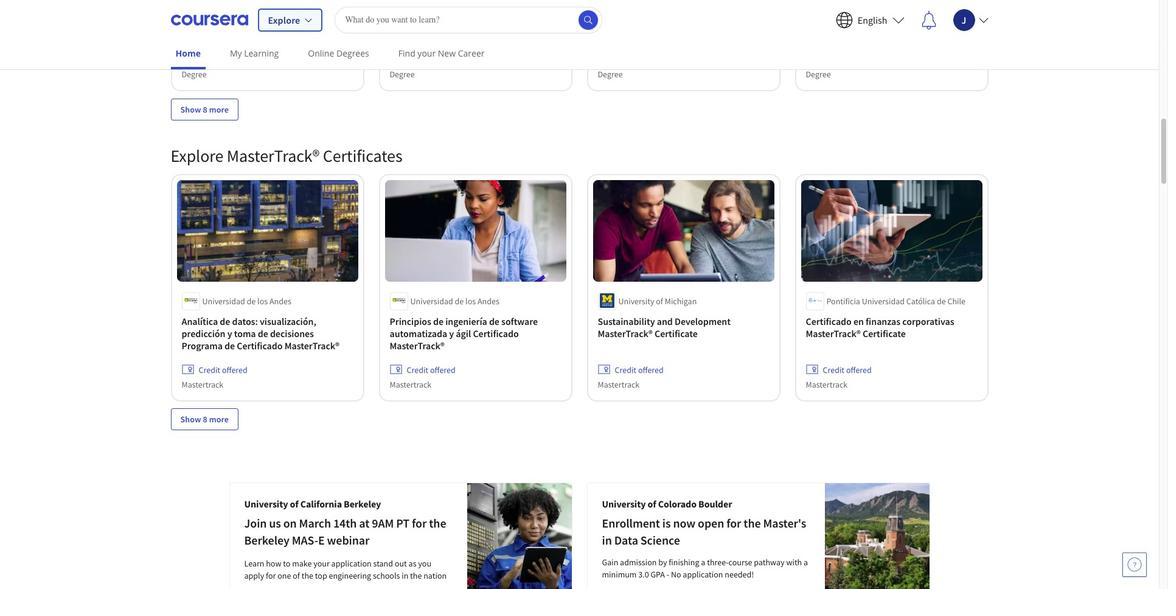 Task type: describe. For each thing, give the bounding box(es) containing it.
e
[[318, 533, 325, 548]]

help center image
[[1128, 558, 1143, 572]]

8 inside explore mastertrack® certificates collection element
[[203, 414, 208, 425]]

de up "datos:"
[[247, 295, 256, 306]]

analítica de datos: visualización, predicción y toma de decisiones programa de certificado mastertrack®
[[182, 315, 340, 351]]

3 degree from the left
[[598, 68, 623, 79]]

university of california berkeley join us on march 14th at 9am pt for the berkeley mas-e webinar
[[244, 498, 447, 548]]

engineering
[[329, 570, 371, 581]]

analítica
[[182, 315, 218, 327]]

de left "datos:"
[[220, 315, 230, 327]]

how
[[266, 558, 282, 569]]

a left three-
[[702, 557, 706, 568]]

master for master of applied data science
[[182, 17, 210, 29]]

pt
[[396, 516, 410, 531]]

your inside the learn how to make your application stand out as you apply for one of the top engineering schools in the nation
[[314, 558, 330, 569]]

certificates
[[323, 145, 403, 167]]

predicción
[[182, 327, 226, 339]]

0 vertical spatial berkeley
[[344, 498, 381, 510]]

certificado en finanzas corporativas mastertrack® certificate link
[[806, 315, 978, 339]]

sustainability and development mastertrack® certificate
[[598, 315, 731, 339]]

find your new career
[[399, 47, 485, 59]]

mas-
[[292, 533, 318, 548]]

pathway
[[755, 557, 785, 568]]

decisiones
[[270, 327, 314, 339]]

mastertrack® inside the principios de ingeniería de software automatizada y ágil certificado mastertrack®
[[390, 339, 445, 351]]

show 8 more for show 8 more button in explore mastertrack® certificates collection element
[[181, 414, 229, 425]]

ingeniería
[[446, 315, 488, 327]]

business
[[847, 17, 883, 29]]

admission
[[620, 557, 657, 568]]

católica
[[907, 295, 936, 306]]

3 universidad from the left
[[863, 295, 905, 306]]

the down make
[[302, 570, 314, 581]]

programa
[[182, 339, 223, 351]]

home
[[176, 47, 201, 59]]

earn your degree collection element
[[163, 0, 996, 140]]

in inside university of colorado boulder enrollment is now open for the master's in data science
[[602, 533, 612, 548]]

de left the 'chile'
[[938, 295, 946, 306]]

schools
[[373, 570, 400, 581]]

sustainability and development mastertrack® certificate link
[[598, 315, 770, 339]]

of for (imba)
[[836, 17, 845, 29]]

14th
[[334, 516, 357, 531]]

credit offered for principios
[[407, 364, 456, 375]]

pontificia universidad católica de chile
[[827, 295, 966, 306]]

explore for explore mastertrack® certificates
[[171, 145, 224, 167]]

more for show 8 more button in explore mastertrack® certificates collection element
[[209, 414, 229, 425]]

one
[[278, 570, 291, 581]]

science inside earn your degree collection element
[[277, 17, 309, 29]]

learn how to make your application stand out as you apply for one of the top engineering schools in the nation
[[244, 558, 447, 581]]

home link
[[171, 40, 206, 69]]

engineering for in
[[598, 29, 648, 41]]

for inside the learn how to make your application stand out as you apply for one of the top engineering schools in the nation
[[266, 570, 276, 581]]

master for master of advanced study in engineering
[[390, 17, 418, 29]]

applied
[[222, 17, 254, 29]]

new
[[438, 47, 456, 59]]

mastertrack for principios de ingeniería de software automatizada y ágil certificado mastertrack®
[[390, 379, 432, 390]]

needed!
[[725, 569, 755, 580]]

of for computer
[[628, 17, 636, 29]]

mastertrack® inside analítica de datos: visualización, predicción y toma de decisiones programa de certificado mastertrack®
[[285, 339, 340, 351]]

in inside the learn how to make your application stand out as you apply for one of the top engineering schools in the nation
[[402, 570, 409, 581]]

us
[[269, 516, 281, 531]]

and
[[657, 315, 673, 327]]

andes for visualización,
[[270, 295, 291, 306]]

join
[[244, 516, 267, 531]]

offered for principios
[[430, 364, 456, 375]]

credit offered for certificado
[[823, 364, 872, 375]]

certificado en finanzas corporativas mastertrack® certificate
[[806, 315, 955, 339]]

coursera image
[[171, 10, 248, 30]]

master for master of business administration (imba)
[[806, 17, 834, 29]]

with
[[787, 557, 803, 568]]

visualización,
[[260, 315, 316, 327]]

gain
[[602, 557, 619, 568]]

of inside the learn how to make your application stand out as you apply for one of the top engineering schools in the nation
[[293, 570, 300, 581]]

career
[[458, 47, 485, 59]]

offered for analítica
[[222, 364, 248, 375]]

online degrees link
[[303, 40, 374, 67]]

of for in
[[420, 17, 428, 29]]

-
[[667, 569, 670, 580]]

in inside master of engineering in computer engineering
[[690, 17, 698, 29]]

principios de ingeniería de software automatizada y ágil certificado mastertrack®
[[390, 315, 538, 351]]

by
[[659, 557, 668, 568]]

master of business administration (imba)
[[806, 17, 976, 29]]

now
[[674, 516, 696, 531]]

find your new career link
[[394, 40, 490, 67]]

degree for applied
[[223, 54, 247, 65]]

show for show 8 more button in the earn your degree collection element
[[181, 104, 201, 115]]

explore mastertrack® certificates collection element
[[163, 125, 996, 450]]

the inside university of colorado boulder enrollment is now open for the master's in data science
[[744, 516, 761, 531]]

out
[[395, 558, 407, 569]]

2 degree from the left
[[390, 68, 415, 79]]

is
[[663, 516, 671, 531]]

universidad for analítica
[[202, 295, 245, 306]]

credit for analítica de datos: visualización, predicción y toma de decisiones programa de certificado mastertrack®
[[199, 364, 220, 375]]

university of michigan
[[619, 295, 697, 306]]

show for show 8 more button in explore mastertrack® certificates collection element
[[181, 414, 201, 425]]

data inside university of colorado boulder enrollment is now open for the master's in data science
[[615, 533, 639, 548]]

application inside the learn how to make your application stand out as you apply for one of the top engineering schools in the nation
[[332, 558, 372, 569]]

y inside analítica de datos: visualización, predicción y toma de decisiones programa de certificado mastertrack®
[[227, 327, 232, 339]]

the inside university of california berkeley join us on march 14th at 9am pt for the berkeley mas-e webinar
[[429, 516, 447, 531]]

data inside earn your degree collection element
[[256, 17, 275, 29]]

enrollment
[[602, 516, 661, 531]]

j
[[962, 14, 967, 26]]

show 8 more button inside explore mastertrack® certificates collection element
[[171, 409, 239, 431]]

in right study
[[499, 17, 507, 29]]

enrollment is now open for the master's in data science link
[[602, 516, 807, 548]]

finanzas
[[866, 315, 901, 327]]

webinar
[[327, 533, 370, 548]]

science inside university of colorado boulder enrollment is now open for the master's in data science
[[641, 533, 680, 548]]

development
[[675, 315, 731, 327]]

on
[[284, 516, 297, 531]]

0 vertical spatial your
[[418, 47, 436, 59]]

for inside university of california berkeley join us on march 14th at 9am pt for the berkeley mas-e webinar
[[412, 516, 427, 531]]

andes for de
[[478, 295, 500, 306]]

9am
[[372, 516, 394, 531]]

of inside explore mastertrack® certificates collection element
[[656, 295, 664, 306]]

master of applied data science link
[[182, 17, 353, 29]]

mastertrack for certificado en finanzas corporativas mastertrack® certificate
[[806, 379, 848, 390]]

certificado inside the principios de ingeniería de software automatizada y ágil certificado mastertrack®
[[473, 327, 519, 339]]

colorado
[[659, 498, 697, 510]]

university for enrollment is now open for the master's in data science
[[602, 498, 646, 510]]

no
[[671, 569, 682, 580]]

datos:
[[232, 315, 258, 327]]

open
[[698, 516, 725, 531]]

j button
[[946, 2, 989, 38]]

analítica de datos: visualización, predicción y toma de decisiones programa de certificado mastertrack® link
[[182, 315, 353, 351]]

offered for sustainability
[[639, 364, 664, 375]]

0 horizontal spatial berkeley
[[244, 533, 290, 548]]

stand
[[374, 558, 393, 569]]

english button
[[829, 4, 912, 36]]

offered for certificado
[[847, 364, 872, 375]]



Task type: vqa. For each thing, say whether or not it's contained in the screenshot.
bottom Show 8 more "button"
yes



Task type: locate. For each thing, give the bounding box(es) containing it.
online degrees
[[308, 47, 369, 59]]

the right pt
[[429, 516, 447, 531]]

1 vertical spatial more
[[209, 414, 229, 425]]

1 horizontal spatial science
[[641, 533, 680, 548]]

2 show 8 more from the top
[[181, 414, 229, 425]]

1 horizontal spatial berkeley
[[344, 498, 381, 510]]

toma
[[234, 327, 256, 339]]

master of business administration (imba) link
[[806, 17, 978, 29]]

course
[[729, 557, 753, 568]]

mastertrack for analítica de datos: visualización, predicción y toma de decisiones programa de certificado mastertrack®
[[182, 379, 224, 390]]

1 andes from the left
[[270, 295, 291, 306]]

earn a degree for advanced
[[407, 54, 456, 65]]

credit for sustainability and development mastertrack® certificate
[[615, 364, 637, 375]]

0 horizontal spatial data
[[256, 17, 275, 29]]

0 horizontal spatial your
[[314, 558, 330, 569]]

0 horizontal spatial universidad
[[202, 295, 245, 306]]

0 vertical spatial application
[[332, 558, 372, 569]]

2 8 from the top
[[203, 414, 208, 425]]

credit for certificado en finanzas corporativas mastertrack® certificate
[[823, 364, 845, 375]]

apply
[[244, 570, 264, 581]]

application inside gain admission by finishing a three-course pathway with a minimum 3.0 gpa - no application needed!
[[683, 569, 724, 580]]

1 vertical spatial your
[[314, 558, 330, 569]]

1 earn from the left
[[199, 54, 215, 65]]

1 vertical spatial berkeley
[[244, 533, 290, 548]]

credit
[[199, 364, 220, 375], [407, 364, 429, 375], [615, 364, 637, 375], [823, 364, 845, 375]]

show 8 more
[[181, 104, 229, 115], [181, 414, 229, 425]]

universidad up finanzas at the right bottom of page
[[863, 295, 905, 306]]

0 vertical spatial data
[[256, 17, 275, 29]]

4 offered from the left
[[847, 364, 872, 375]]

pontificia
[[827, 295, 861, 306]]

of
[[212, 17, 220, 29], [420, 17, 428, 29], [628, 17, 636, 29], [836, 17, 845, 29], [656, 295, 664, 306], [290, 498, 299, 510], [648, 498, 657, 510], [293, 570, 300, 581]]

y left toma
[[227, 327, 232, 339]]

for
[[412, 516, 427, 531], [727, 516, 742, 531], [266, 570, 276, 581]]

the down the as
[[410, 570, 422, 581]]

2 certificate from the left
[[863, 327, 906, 339]]

1 show 8 more button from the top
[[171, 98, 239, 120]]

explore button
[[258, 8, 323, 31]]

8 inside earn your degree collection element
[[203, 104, 208, 115]]

of for enrollment
[[648, 498, 657, 510]]

1 horizontal spatial for
[[412, 516, 427, 531]]

de right programa
[[225, 339, 235, 351]]

2 show from the top
[[181, 414, 201, 425]]

1 horizontal spatial earn
[[407, 54, 423, 65]]

master of applied data science
[[182, 17, 309, 29]]

university up sustainability
[[619, 295, 655, 306]]

of inside university of california berkeley join us on march 14th at 9am pt for the berkeley mas-e webinar
[[290, 498, 299, 510]]

los
[[258, 295, 268, 306], [466, 295, 476, 306]]

online
[[308, 47, 334, 59]]

berkeley up at
[[344, 498, 381, 510]]

de right principios
[[433, 315, 444, 327]]

explore for explore
[[268, 14, 300, 26]]

administration
[[885, 17, 947, 29]]

for inside university of colorado boulder enrollment is now open for the master's in data science
[[727, 516, 742, 531]]

degree down applied
[[223, 54, 247, 65]]

master of advanced study in engineering link
[[390, 17, 562, 29]]

of for science
[[212, 17, 220, 29]]

offered down the principios de ingeniería de software automatizada y ágil certificado mastertrack®
[[430, 364, 456, 375]]

join us on march 14th at 9am pt for the berkeley mas-e webinar link
[[244, 516, 447, 548]]

What do you want to learn? text field
[[335, 6, 603, 33]]

nation
[[424, 570, 447, 581]]

1 horizontal spatial degree
[[431, 54, 456, 65]]

the left the master's
[[744, 516, 761, 531]]

2 mastertrack from the left
[[390, 379, 432, 390]]

explore inside "dropdown button"
[[268, 14, 300, 26]]

application down three-
[[683, 569, 724, 580]]

universidad de los andes up "datos:"
[[202, 295, 291, 306]]

in left computer
[[690, 17, 698, 29]]

1 horizontal spatial universidad de los andes
[[411, 295, 500, 306]]

1 vertical spatial 8
[[203, 414, 208, 425]]

show inside earn your degree collection element
[[181, 104, 201, 115]]

data down enrollment
[[615, 533, 639, 548]]

offered
[[222, 364, 248, 375], [430, 364, 456, 375], [639, 364, 664, 375], [847, 364, 872, 375]]

in up gain
[[602, 533, 612, 548]]

my learning
[[230, 47, 279, 59]]

andes
[[270, 295, 291, 306], [478, 295, 500, 306]]

4 credit from the left
[[823, 364, 845, 375]]

learn
[[244, 558, 265, 569]]

ágil
[[456, 327, 471, 339]]

2 more from the top
[[209, 414, 229, 425]]

1 vertical spatial show 8 more
[[181, 414, 229, 425]]

1 horizontal spatial y
[[450, 327, 454, 339]]

los up ingeniería
[[466, 295, 476, 306]]

1 degree from the left
[[223, 54, 247, 65]]

universidad de los andes for datos:
[[202, 295, 291, 306]]

2 universidad from the left
[[411, 295, 453, 306]]

1 horizontal spatial data
[[615, 533, 639, 548]]

top
[[315, 570, 327, 581]]

0 horizontal spatial certificate
[[655, 327, 698, 339]]

los up "datos:"
[[258, 295, 268, 306]]

3.0
[[639, 569, 649, 580]]

2 earn a degree from the left
[[407, 54, 456, 65]]

master for master of engineering in computer engineering
[[598, 17, 626, 29]]

principios
[[390, 315, 432, 327]]

my learning link
[[225, 40, 284, 67]]

2 los from the left
[[466, 295, 476, 306]]

universidad de los andes
[[202, 295, 291, 306], [411, 295, 500, 306]]

in down out
[[402, 570, 409, 581]]

as
[[409, 558, 417, 569]]

0 vertical spatial show 8 more button
[[171, 98, 239, 120]]

3 credit offered from the left
[[615, 364, 664, 375]]

university for join us on march 14th at 9am pt for the berkeley mas-e webinar
[[244, 498, 288, 510]]

make
[[292, 558, 312, 569]]

2 offered from the left
[[430, 364, 456, 375]]

the
[[429, 516, 447, 531], [744, 516, 761, 531], [302, 570, 314, 581], [410, 570, 422, 581]]

earn for advanced
[[407, 54, 423, 65]]

degrees
[[337, 47, 369, 59]]

1 show 8 more from the top
[[181, 104, 229, 115]]

0 vertical spatial more
[[209, 104, 229, 115]]

offered down toma
[[222, 364, 248, 375]]

credit offered down automatizada
[[407, 364, 456, 375]]

1 offered from the left
[[222, 364, 248, 375]]

certificate
[[655, 327, 698, 339], [863, 327, 906, 339]]

1 horizontal spatial certificate
[[863, 327, 906, 339]]

offered down the sustainability and development mastertrack® certificate
[[639, 364, 664, 375]]

de up ingeniería
[[455, 295, 464, 306]]

offered down certificado en finanzas corporativas mastertrack® certificate
[[847, 364, 872, 375]]

university up us
[[244, 498, 288, 510]]

gain admission by finishing a three-course pathway with a minimum 3.0 gpa - no application needed!
[[602, 557, 809, 580]]

4 master from the left
[[806, 17, 834, 29]]

1 master from the left
[[182, 17, 210, 29]]

1 vertical spatial show
[[181, 414, 201, 425]]

university inside explore mastertrack® certificates collection element
[[619, 295, 655, 306]]

1 universidad de los andes from the left
[[202, 295, 291, 306]]

universidad
[[202, 295, 245, 306], [411, 295, 453, 306], [863, 295, 905, 306]]

2 earn from the left
[[407, 54, 423, 65]]

certificado inside certificado en finanzas corporativas mastertrack® certificate
[[806, 315, 852, 327]]

master of engineering in computer engineering link
[[598, 17, 770, 41]]

more inside earn your degree collection element
[[209, 104, 229, 115]]

certificate down pontificia universidad católica de chile
[[863, 327, 906, 339]]

0 horizontal spatial earn
[[199, 54, 215, 65]]

university inside university of california berkeley join us on march 14th at 9am pt for the berkeley mas-e webinar
[[244, 498, 288, 510]]

de right toma
[[258, 327, 268, 339]]

1 horizontal spatial los
[[466, 295, 476, 306]]

show inside explore mastertrack® certificates collection element
[[181, 414, 201, 425]]

0 horizontal spatial certificado
[[237, 339, 283, 351]]

1 vertical spatial show 8 more button
[[171, 409, 239, 431]]

3 master from the left
[[598, 17, 626, 29]]

andes up visualización,
[[270, 295, 291, 306]]

1 horizontal spatial explore
[[268, 14, 300, 26]]

0 horizontal spatial science
[[277, 17, 309, 29]]

your up top
[[314, 558, 330, 569]]

earn a degree for applied
[[199, 54, 247, 65]]

automatizada
[[390, 327, 448, 339]]

more inside explore mastertrack® certificates collection element
[[209, 414, 229, 425]]

earn left 'new'
[[407, 54, 423, 65]]

at
[[359, 516, 370, 531]]

of for join
[[290, 498, 299, 510]]

master of advanced study in engineering
[[390, 17, 559, 29]]

credit for principios de ingeniería de software automatizada y ágil certificado mastertrack®
[[407, 364, 429, 375]]

university inside university of colorado boulder enrollment is now open for the master's in data science
[[602, 498, 646, 510]]

1 earn a degree from the left
[[199, 54, 247, 65]]

universidad for principios
[[411, 295, 453, 306]]

y left ágil
[[450, 327, 454, 339]]

0 horizontal spatial y
[[227, 327, 232, 339]]

1 y from the left
[[227, 327, 232, 339]]

computer
[[700, 17, 742, 29]]

(imba)
[[949, 17, 976, 29]]

to
[[283, 558, 291, 569]]

y
[[227, 327, 232, 339], [450, 327, 454, 339]]

degree left career
[[431, 54, 456, 65]]

2 master from the left
[[390, 17, 418, 29]]

certificate down michigan
[[655, 327, 698, 339]]

mastertrack for sustainability and development mastertrack® certificate
[[598, 379, 640, 390]]

michigan
[[665, 295, 697, 306]]

credit offered down the sustainability and development mastertrack® certificate
[[615, 364, 664, 375]]

en
[[854, 315, 864, 327]]

more
[[209, 104, 229, 115], [209, 414, 229, 425]]

earn for applied
[[199, 54, 215, 65]]

1 mastertrack from the left
[[182, 379, 224, 390]]

california
[[301, 498, 342, 510]]

0 horizontal spatial application
[[332, 558, 372, 569]]

your right find
[[418, 47, 436, 59]]

degree for advanced
[[431, 54, 456, 65]]

1 8 from the top
[[203, 104, 208, 115]]

certificate inside the sustainability and development mastertrack® certificate
[[655, 327, 698, 339]]

2 show 8 more button from the top
[[171, 409, 239, 431]]

1 degree from the left
[[182, 68, 207, 79]]

1 horizontal spatial application
[[683, 569, 724, 580]]

1 horizontal spatial earn a degree
[[407, 54, 456, 65]]

science up online
[[277, 17, 309, 29]]

4 credit offered from the left
[[823, 364, 872, 375]]

0 horizontal spatial andes
[[270, 295, 291, 306]]

de left software
[[489, 315, 500, 327]]

andes up ingeniería
[[478, 295, 500, 306]]

for down how
[[266, 570, 276, 581]]

0 horizontal spatial explore
[[171, 145, 224, 167]]

los for datos:
[[258, 295, 268, 306]]

1 certificate from the left
[[655, 327, 698, 339]]

credit offered for analítica
[[199, 364, 248, 375]]

universidad up principios
[[411, 295, 453, 306]]

certificado inside analítica de datos: visualización, predicción y toma de decisiones programa de certificado mastertrack®
[[237, 339, 283, 351]]

you
[[418, 558, 432, 569]]

master's
[[764, 516, 807, 531]]

of inside university of colorado boulder enrollment is now open for the master's in data science
[[648, 498, 657, 510]]

1 vertical spatial explore
[[171, 145, 224, 167]]

show 8 more inside explore mastertrack® certificates collection element
[[181, 414, 229, 425]]

a
[[217, 54, 221, 65], [425, 54, 429, 65], [702, 557, 706, 568], [804, 557, 809, 568]]

university up enrollment
[[602, 498, 646, 510]]

universidad up "datos:"
[[202, 295, 245, 306]]

three-
[[708, 557, 729, 568]]

show 8 more inside earn your degree collection element
[[181, 104, 229, 115]]

de
[[247, 295, 256, 306], [455, 295, 464, 306], [938, 295, 946, 306], [220, 315, 230, 327], [433, 315, 444, 327], [489, 315, 500, 327], [258, 327, 268, 339], [225, 339, 235, 351]]

1 horizontal spatial your
[[418, 47, 436, 59]]

mastertrack® inside certificado en finanzas corporativas mastertrack® certificate
[[806, 327, 861, 339]]

1 show from the top
[[181, 104, 201, 115]]

1 los from the left
[[258, 295, 268, 306]]

2 andes from the left
[[478, 295, 500, 306]]

sustainability
[[598, 315, 655, 327]]

los for ingeniería
[[466, 295, 476, 306]]

3 credit from the left
[[615, 364, 637, 375]]

earn left my
[[199, 54, 215, 65]]

None search field
[[335, 6, 603, 33]]

a left 'new'
[[425, 54, 429, 65]]

master of engineering in computer engineering
[[598, 17, 742, 41]]

1 universidad from the left
[[202, 295, 245, 306]]

gpa
[[651, 569, 665, 580]]

university of colorado boulder enrollment is now open for the master's in data science
[[602, 498, 807, 548]]

credit offered down en at the right bottom of the page
[[823, 364, 872, 375]]

credit offered down programa
[[199, 364, 248, 375]]

earn a degree
[[199, 54, 247, 65], [407, 54, 456, 65]]

2 credit offered from the left
[[407, 364, 456, 375]]

2 degree from the left
[[431, 54, 456, 65]]

0 vertical spatial show 8 more
[[181, 104, 229, 115]]

engineering for study
[[509, 17, 559, 29]]

4 mastertrack from the left
[[806, 379, 848, 390]]

universidad de los andes up ingeniería
[[411, 295, 500, 306]]

credit offered for sustainability
[[615, 364, 664, 375]]

1 credit offered from the left
[[199, 364, 248, 375]]

show 8 more for show 8 more button in the earn your degree collection element
[[181, 104, 229, 115]]

1 horizontal spatial universidad
[[411, 295, 453, 306]]

chile
[[948, 295, 966, 306]]

0 vertical spatial 8
[[203, 104, 208, 115]]

0 horizontal spatial los
[[258, 295, 268, 306]]

science down is
[[641, 533, 680, 548]]

3 offered from the left
[[639, 364, 664, 375]]

1 more from the top
[[209, 104, 229, 115]]

master inside master of engineering in computer engineering
[[598, 17, 626, 29]]

software
[[502, 315, 538, 327]]

universidad de los andes for ingeniería
[[411, 295, 500, 306]]

data right applied
[[256, 17, 275, 29]]

more for show 8 more button in the earn your degree collection element
[[209, 104, 229, 115]]

2 horizontal spatial universidad
[[863, 295, 905, 306]]

engineering
[[509, 17, 559, 29], [638, 17, 688, 29], [598, 29, 648, 41]]

berkeley down us
[[244, 533, 290, 548]]

0 vertical spatial show
[[181, 104, 201, 115]]

certificado right ágil
[[473, 327, 519, 339]]

learning
[[244, 47, 279, 59]]

science
[[277, 17, 309, 29], [641, 533, 680, 548]]

mastertrack® inside the sustainability and development mastertrack® certificate
[[598, 327, 653, 339]]

0 vertical spatial explore
[[268, 14, 300, 26]]

application up engineering
[[332, 558, 372, 569]]

1 vertical spatial science
[[641, 533, 680, 548]]

a left my
[[217, 54, 221, 65]]

1 vertical spatial application
[[683, 569, 724, 580]]

certificate inside certificado en finanzas corporativas mastertrack® certificate
[[863, 327, 906, 339]]

study
[[473, 17, 497, 29]]

2 horizontal spatial certificado
[[806, 315, 852, 327]]

a right with
[[804, 557, 809, 568]]

1 horizontal spatial andes
[[478, 295, 500, 306]]

0 vertical spatial science
[[277, 17, 309, 29]]

2 universidad de los andes from the left
[[411, 295, 500, 306]]

find
[[399, 47, 416, 59]]

march
[[299, 516, 331, 531]]

1 horizontal spatial certificado
[[473, 327, 519, 339]]

explore mastertrack® certificates
[[171, 145, 403, 167]]

1 vertical spatial data
[[615, 533, 639, 548]]

for right open
[[727, 516, 742, 531]]

1 credit from the left
[[199, 364, 220, 375]]

advanced
[[430, 17, 471, 29]]

principios de ingeniería de software automatizada y ágil certificado mastertrack® link
[[390, 315, 562, 351]]

3 mastertrack from the left
[[598, 379, 640, 390]]

0 horizontal spatial degree
[[223, 54, 247, 65]]

english
[[858, 14, 888, 26]]

0 horizontal spatial universidad de los andes
[[202, 295, 291, 306]]

4 degree from the left
[[806, 68, 831, 79]]

0 horizontal spatial for
[[266, 570, 276, 581]]

show 8 more button inside earn your degree collection element
[[171, 98, 239, 120]]

2 credit from the left
[[407, 364, 429, 375]]

for right pt
[[412, 516, 427, 531]]

certificado down "datos:"
[[237, 339, 283, 351]]

2 y from the left
[[450, 327, 454, 339]]

of inside master of engineering in computer engineering
[[628, 17, 636, 29]]

my
[[230, 47, 242, 59]]

0 horizontal spatial earn a degree
[[199, 54, 247, 65]]

y inside the principios de ingeniería de software automatizada y ágil certificado mastertrack®
[[450, 327, 454, 339]]

certificado down "pontificia"
[[806, 315, 852, 327]]

finishing
[[669, 557, 700, 568]]

2 horizontal spatial for
[[727, 516, 742, 531]]



